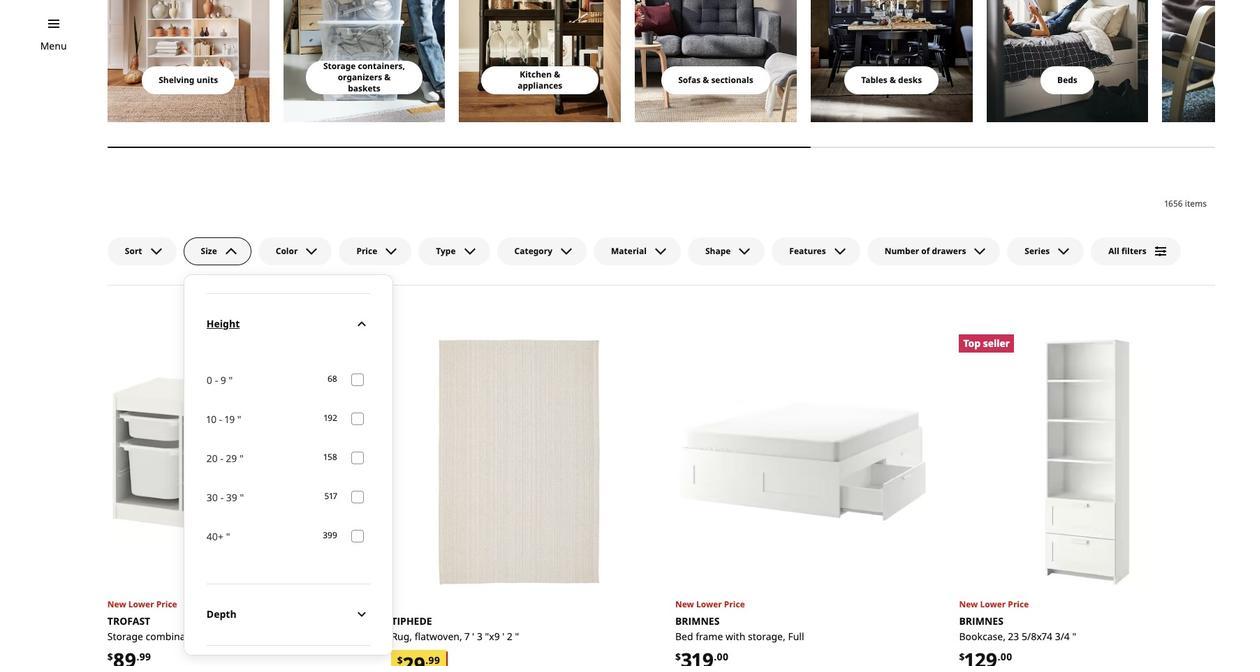 Task type: vqa. For each thing, say whether or not it's contained in the screenshot.
the of in the Bring your ideas to life with special discounts, inspiration, and lots of good things in store. It's all free.
no



Task type: describe. For each thing, give the bounding box(es) containing it.
399
[[323, 530, 337, 542]]

size
[[201, 245, 217, 257]]

9
[[221, 374, 226, 387]]

shape button
[[688, 237, 765, 265]]

158 products element
[[324, 451, 337, 465]]

material
[[611, 245, 647, 257]]

appliances
[[518, 80, 562, 91]]

" right 9
[[229, 374, 233, 387]]

baskets
[[348, 82, 380, 94]]

" right '19' at the left of page
[[237, 413, 241, 426]]

bed
[[675, 630, 693, 643]]

type button
[[419, 237, 490, 265]]

sofas & sectionals
[[678, 74, 753, 86]]

19
[[225, 413, 235, 426]]

storage containers, organizers & baskets
[[323, 60, 405, 94]]

$ for bed frame with storage, full
[[675, 650, 681, 663]]

39
[[226, 491, 237, 504]]

new lower price trofast storage combination with boxes, 39x17 3/8x22 "
[[107, 599, 326, 643]]

full
[[788, 630, 804, 643]]

units
[[197, 74, 218, 86]]

- for 39
[[220, 491, 224, 504]]

192
[[324, 412, 337, 424]]

type
[[436, 245, 456, 257]]

beds list item
[[987, 0, 1149, 122]]

price for storage combination with boxes, 39x17 3/8x22 "
[[156, 599, 177, 611]]

trofast
[[107, 615, 150, 628]]

517
[[324, 491, 337, 502]]

new lower price brimnes bed frame with storage, full
[[675, 599, 804, 643]]

features button
[[772, 237, 860, 265]]

of
[[922, 245, 930, 257]]

$ for bookcase, 23 5/8x74 3/4 "
[[959, 650, 965, 663]]

$ for storage combination with boxes, 39x17 3/8x22 "
[[107, 650, 113, 663]]

29
[[226, 452, 237, 465]]

storage inside new lower price trofast storage combination with boxes, 39x17 3/8x22 "
[[107, 630, 143, 643]]

. 00 for frame
[[714, 650, 729, 663]]

192 products element
[[324, 412, 337, 425]]

kitchen & appliances
[[518, 68, 562, 91]]

00 for frame
[[717, 650, 729, 663]]

3/4
[[1055, 630, 1070, 643]]

desks
[[898, 74, 922, 86]]

shelving
[[159, 74, 195, 86]]

1656 items
[[1165, 198, 1207, 209]]

39x17
[[260, 630, 286, 643]]

shape
[[705, 245, 731, 257]]

bookcase,
[[959, 630, 1006, 643]]

tables & desks
[[861, 74, 922, 86]]

storage containers, organizers & baskets list item
[[283, 0, 445, 122]]

boxes,
[[228, 630, 258, 643]]

number of drawers
[[885, 245, 966, 257]]

- for 19
[[219, 413, 222, 426]]

40+
[[207, 530, 224, 543]]

lower for storage
[[128, 599, 154, 611]]

a decorated dining table with six black chairs surrounding it and two bookcases in the background image
[[811, 0, 973, 122]]

30
[[207, 491, 218, 504]]

. for 23
[[998, 650, 1001, 663]]

7
[[465, 630, 470, 643]]

68
[[328, 373, 337, 385]]

features
[[790, 245, 826, 257]]

four transparent storage boxes stacked on each other with various household items packed in them image
[[283, 0, 445, 122]]

- for 9
[[215, 374, 218, 387]]

number
[[885, 245, 919, 257]]

new lower price brimnes bookcase, 23 5/8x74 3/4 "
[[959, 599, 1077, 643]]

20
[[207, 452, 218, 465]]

40+ "
[[207, 530, 230, 543]]

68 products element
[[328, 373, 337, 386]]

two white billy bookcases with different sizes of vases and books in it image
[[107, 0, 269, 122]]

" inside new lower price trofast storage combination with boxes, 39x17 3/8x22 "
[[322, 630, 326, 643]]

0
[[207, 374, 212, 387]]

3/8x22
[[289, 630, 320, 643]]

158
[[324, 451, 337, 463]]

sectionals
[[711, 74, 753, 86]]

all
[[1109, 245, 1120, 257]]

. for frame
[[714, 650, 717, 663]]

combination
[[146, 630, 204, 643]]

all filters
[[1109, 245, 1147, 257]]

drawers
[[932, 245, 966, 257]]

flatwoven,
[[415, 630, 462, 643]]

beds
[[1058, 74, 1078, 86]]

frame
[[696, 630, 723, 643]]

" inside tiphede rug, flatwoven, 7 ' 3 "x9 ' 2 "
[[515, 630, 519, 643]]

tables
[[861, 74, 888, 86]]

a person relaxing on a bed with storage and writing in a book image
[[987, 0, 1149, 122]]

price for bookcase, 23 5/8x74 3/4 "
[[1008, 599, 1029, 611]]

tiphede rug, flatwoven, 7 ' 3 "x9 ' 2 "
[[391, 615, 519, 643]]

2 ' from the left
[[502, 630, 505, 643]]

shelving units
[[159, 74, 218, 86]]

series
[[1025, 245, 1050, 257]]

brimnes for bookcase,
[[959, 615, 1004, 628]]

kitchen
[[520, 68, 552, 80]]

10 - 19 "
[[207, 413, 241, 426]]

two black carts next to each other with kitchen items and spices organized on them image
[[459, 0, 621, 122]]

2
[[507, 630, 513, 643]]

rug,
[[391, 630, 412, 643]]

color button
[[258, 237, 332, 265]]



Task type: locate. For each thing, give the bounding box(es) containing it.
new inside new lower price brimnes bookcase, 23 5/8x74 3/4 "
[[959, 599, 978, 611]]

material button
[[594, 237, 681, 265]]

399 products element
[[323, 530, 337, 543]]

new for bed
[[675, 599, 694, 611]]

storage containers, organizers & baskets button
[[306, 60, 423, 94]]

2 brimnes from the left
[[959, 615, 1004, 628]]

containers,
[[358, 60, 405, 72]]

beds button
[[1041, 66, 1094, 94]]

1 vertical spatial storage
[[107, 630, 143, 643]]

new up bookcase,
[[959, 599, 978, 611]]

99
[[139, 650, 151, 663]]

"
[[229, 374, 233, 387], [237, 413, 241, 426], [240, 452, 244, 465], [240, 491, 244, 504], [226, 530, 230, 543], [322, 630, 326, 643], [515, 630, 519, 643], [1073, 630, 1077, 643]]

lower up the trofast
[[128, 599, 154, 611]]

lower inside new lower price brimnes bed frame with storage, full
[[696, 599, 722, 611]]

with inside new lower price trofast storage combination with boxes, 39x17 3/8x22 "
[[206, 630, 226, 643]]

shelving units button
[[142, 66, 235, 94]]

1 with from the left
[[206, 630, 226, 643]]

2 horizontal spatial lower
[[980, 599, 1006, 611]]

new up the trofast
[[107, 599, 126, 611]]

& for tables & desks
[[890, 74, 896, 86]]

sofas & sectionals list item
[[635, 0, 797, 122]]

2 . from the left
[[714, 650, 717, 663]]

1656
[[1165, 198, 1183, 209]]

1 new from the left
[[107, 599, 126, 611]]

category button
[[497, 237, 587, 265]]

lower inside new lower price trofast storage combination with boxes, 39x17 3/8x22 "
[[128, 599, 154, 611]]

- left the 39
[[220, 491, 224, 504]]

$ down bed
[[675, 650, 681, 663]]

20 - 29 "
[[207, 452, 244, 465]]

" right 2
[[515, 630, 519, 643]]

' left 2
[[502, 630, 505, 643]]

- left '29'
[[220, 452, 223, 465]]

1 horizontal spatial '
[[502, 630, 505, 643]]

price
[[357, 245, 377, 257], [156, 599, 177, 611], [724, 599, 745, 611], [1008, 599, 1029, 611]]

5/8x74
[[1022, 630, 1053, 643]]

1 horizontal spatial 00
[[1001, 650, 1012, 663]]

lower for bookcase,
[[980, 599, 1006, 611]]

& right sofas
[[703, 74, 709, 86]]

& right baskets
[[384, 71, 391, 83]]

. for combination
[[137, 650, 139, 663]]

size button
[[183, 237, 251, 265]]

& inside kitchen & appliances
[[554, 68, 560, 80]]

number of drawers button
[[867, 237, 1000, 265]]

1 horizontal spatial brimnes
[[959, 615, 1004, 628]]

new for storage
[[107, 599, 126, 611]]

3 $ from the left
[[959, 650, 965, 663]]

0 horizontal spatial with
[[206, 630, 226, 643]]

all filters button
[[1091, 237, 1181, 265]]

height button
[[207, 293, 370, 355]]

1 horizontal spatial new
[[675, 599, 694, 611]]

price button
[[339, 237, 412, 265]]

brimnes inside new lower price brimnes bed frame with storage, full
[[675, 615, 720, 628]]

.
[[137, 650, 139, 663], [714, 650, 717, 663], [998, 650, 1001, 663]]

depth button
[[207, 584, 370, 645]]

lower inside new lower price brimnes bookcase, 23 5/8x74 3/4 "
[[980, 599, 1006, 611]]

& inside sofas & sectionals button
[[703, 74, 709, 86]]

3 new from the left
[[959, 599, 978, 611]]

1 horizontal spatial with
[[726, 630, 746, 643]]

2 . 00 from the left
[[998, 650, 1012, 663]]

a poang gray chair next to a side table with a coffee and glasses on it image
[[1163, 0, 1243, 122]]

2 horizontal spatial new
[[959, 599, 978, 611]]

menu
[[40, 39, 67, 52]]

" right '29'
[[240, 452, 244, 465]]

2 horizontal spatial .
[[998, 650, 1001, 663]]

' right 7
[[472, 630, 474, 643]]

" right '40+'
[[226, 530, 230, 543]]

2 with from the left
[[726, 630, 746, 643]]

. 00 for 23
[[998, 650, 1012, 663]]

with for boxes,
[[206, 630, 226, 643]]

" right the 39
[[240, 491, 244, 504]]

10
[[207, 413, 217, 426]]

with inside new lower price brimnes bed frame with storage, full
[[726, 630, 746, 643]]

& for kitchen & appliances
[[554, 68, 560, 80]]

lower up frame
[[696, 599, 722, 611]]

00
[[717, 650, 729, 663], [1001, 650, 1012, 663]]

sort button
[[107, 237, 176, 265]]

0 horizontal spatial . 00
[[714, 650, 729, 663]]

series button
[[1007, 237, 1084, 265]]

&
[[554, 68, 560, 80], [384, 71, 391, 83], [703, 74, 709, 86], [890, 74, 896, 86]]

height
[[207, 317, 240, 331]]

lower
[[128, 599, 154, 611], [696, 599, 722, 611], [980, 599, 1006, 611]]

2 lower from the left
[[696, 599, 722, 611]]

brimnes up frame
[[675, 615, 720, 628]]

& for sofas & sectionals
[[703, 74, 709, 86]]

with
[[206, 630, 226, 643], [726, 630, 746, 643]]

sort
[[125, 245, 142, 257]]

-
[[215, 374, 218, 387], [219, 413, 222, 426], [220, 452, 223, 465], [220, 491, 224, 504]]

lower up bookcase,
[[980, 599, 1006, 611]]

1 00 from the left
[[717, 650, 729, 663]]

& inside storage containers, organizers & baskets
[[384, 71, 391, 83]]

new
[[107, 599, 126, 611], [675, 599, 694, 611], [959, 599, 978, 611]]

brimnes up bookcase,
[[959, 615, 1004, 628]]

- left 9
[[215, 374, 218, 387]]

with for storage,
[[726, 630, 746, 643]]

storage
[[323, 60, 356, 72], [107, 630, 143, 643]]

0 - 9 "
[[207, 374, 233, 387]]

" right 3/4
[[1073, 630, 1077, 643]]

1 horizontal spatial storage
[[323, 60, 356, 72]]

seller
[[983, 336, 1010, 350]]

. 00
[[714, 650, 729, 663], [998, 650, 1012, 663]]

- for 29
[[220, 452, 223, 465]]

list item
[[1163, 0, 1243, 122]]

1 horizontal spatial lower
[[696, 599, 722, 611]]

23
[[1008, 630, 1019, 643]]

filters
[[1122, 245, 1147, 257]]

1 lower from the left
[[128, 599, 154, 611]]

" right the 3/8x22
[[322, 630, 326, 643]]

with down depth in the bottom left of the page
[[206, 630, 226, 643]]

with right frame
[[726, 630, 746, 643]]

kitchen & appliances list item
[[459, 0, 621, 122]]

. down frame
[[714, 650, 717, 663]]

'
[[472, 630, 474, 643], [502, 630, 505, 643]]

3 lower from the left
[[980, 599, 1006, 611]]

tables & desks list item
[[811, 0, 973, 122]]

sofas & sectionals button
[[662, 66, 770, 94]]

$ left . 99
[[107, 650, 113, 663]]

2 00 from the left
[[1001, 650, 1012, 663]]

a gray sofa against a light gray wall and a birch coffee table in front of it image
[[635, 0, 797, 122]]

30 - 39 "
[[207, 491, 244, 504]]

storage,
[[748, 630, 786, 643]]

$ down bookcase,
[[959, 650, 965, 663]]

organizers
[[338, 71, 382, 83]]

top
[[964, 336, 981, 350]]

$
[[107, 650, 113, 663], [675, 650, 681, 663], [959, 650, 965, 663]]

new inside new lower price trofast storage combination with boxes, 39x17 3/8x22 "
[[107, 599, 126, 611]]

storage inside storage containers, organizers & baskets
[[323, 60, 356, 72]]

1 $ from the left
[[107, 650, 113, 663]]

. 00 down frame
[[714, 650, 729, 663]]

1 horizontal spatial $
[[675, 650, 681, 663]]

sofas
[[678, 74, 701, 86]]

price for bed frame with storage, full
[[724, 599, 745, 611]]

price inside new lower price brimnes bookcase, 23 5/8x74 3/4 "
[[1008, 599, 1029, 611]]

new up bed
[[675, 599, 694, 611]]

tables & desks button
[[845, 66, 939, 94]]

0 horizontal spatial new
[[107, 599, 126, 611]]

1 horizontal spatial .
[[714, 650, 717, 663]]

0 horizontal spatial brimnes
[[675, 615, 720, 628]]

items
[[1185, 198, 1207, 209]]

1 . 00 from the left
[[714, 650, 729, 663]]

brimnes for bed
[[675, 615, 720, 628]]

"x9
[[485, 630, 500, 643]]

00 down frame
[[717, 650, 729, 663]]

. down the trofast
[[137, 650, 139, 663]]

lower for bed
[[696, 599, 722, 611]]

0 horizontal spatial storage
[[107, 630, 143, 643]]

0 horizontal spatial 00
[[717, 650, 729, 663]]

3
[[477, 630, 483, 643]]

scrollbar
[[107, 139, 1215, 156]]

. 00 down 23
[[998, 650, 1012, 663]]

" inside new lower price brimnes bookcase, 23 5/8x74 3/4 "
[[1073, 630, 1077, 643]]

menu button
[[40, 38, 67, 54]]

517 products element
[[324, 491, 337, 504]]

1 brimnes from the left
[[675, 615, 720, 628]]

. 99
[[137, 650, 151, 663]]

rotate 180 image
[[353, 316, 370, 333]]

3 . from the left
[[998, 650, 1001, 663]]

price inside new lower price brimnes bed frame with storage, full
[[724, 599, 745, 611]]

0 horizontal spatial lower
[[128, 599, 154, 611]]

shelving units list item
[[107, 0, 269, 122]]

2 $ from the left
[[675, 650, 681, 663]]

- left '19' at the left of page
[[219, 413, 222, 426]]

brimnes inside new lower price brimnes bookcase, 23 5/8x74 3/4 "
[[959, 615, 1004, 628]]

1 . from the left
[[137, 650, 139, 663]]

00 for 23
[[1001, 650, 1012, 663]]

category
[[514, 245, 553, 257]]

2 horizontal spatial $
[[959, 650, 965, 663]]

price inside popup button
[[357, 245, 377, 257]]

top seller
[[964, 336, 1010, 350]]

00 down 23
[[1001, 650, 1012, 663]]

brimnes
[[675, 615, 720, 628], [959, 615, 1004, 628]]

price inside new lower price trofast storage combination with boxes, 39x17 3/8x22 "
[[156, 599, 177, 611]]

0 vertical spatial storage
[[323, 60, 356, 72]]

. down bookcase,
[[998, 650, 1001, 663]]

1 ' from the left
[[472, 630, 474, 643]]

new inside new lower price brimnes bed frame with storage, full
[[675, 599, 694, 611]]

& right kitchen
[[554, 68, 560, 80]]

& left desks
[[890, 74, 896, 86]]

2 new from the left
[[675, 599, 694, 611]]

0 horizontal spatial .
[[137, 650, 139, 663]]

new for bookcase,
[[959, 599, 978, 611]]

kitchen & appliances button
[[482, 66, 599, 94]]

0 horizontal spatial '
[[472, 630, 474, 643]]

1 horizontal spatial . 00
[[998, 650, 1012, 663]]

depth
[[207, 608, 237, 621]]

0 horizontal spatial $
[[107, 650, 113, 663]]

& inside tables & desks button
[[890, 74, 896, 86]]



